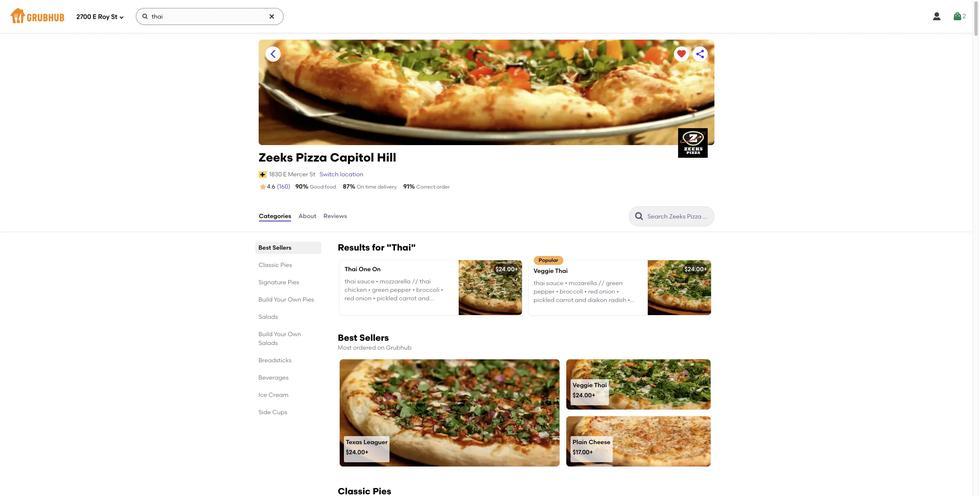 Task type: describe. For each thing, give the bounding box(es) containing it.
pepper inside thai sauce • mozarella // green pepper • broccoli • red onion • pickled carrot and daikon radish • fresh cilantro // 1-5 stars for spice
[[534, 288, 555, 296]]

$17.00
[[573, 449, 590, 456]]

main navigation navigation
[[0, 0, 973, 33]]

1 vertical spatial on
[[372, 266, 381, 273]]

91
[[404, 183, 409, 190]]

signature pies tab
[[259, 278, 318, 287]]

star icon image
[[259, 183, 267, 191]]

Search for food, convenience, alcohol... search field
[[136, 8, 284, 25]]

0 vertical spatial on
[[357, 184, 364, 190]]

saved restaurant button
[[674, 46, 689, 62]]

classic
[[259, 262, 279, 269]]

ice cream
[[259, 392, 289, 399]]

ordered
[[353, 345, 376, 352]]

classic pies
[[259, 262, 292, 269]]

pickled inside thai sauce • mozarella // green pepper • broccoli • red onion • pickled carrot and daikon radish • fresh cilantro // 1-5 stars for spice
[[534, 297, 555, 304]]

red inside thai sauce • mozarella // green pepper • broccoli • red onion • pickled carrot and daikon radish • fresh cilantro // 1-5 stars for spice
[[588, 288, 598, 296]]

build your own pies tab
[[259, 296, 318, 305]]

about
[[299, 213, 317, 220]]

best sellers
[[259, 245, 292, 252]]

categories
[[259, 213, 291, 220]]

+ for texas leaguer $24.00 +
[[365, 449, 369, 456]]

build your own salads tab
[[259, 330, 318, 348]]

sauce for chicken
[[357, 278, 375, 285]]

switch location button
[[319, 170, 364, 179]]

zeeks
[[259, 150, 293, 165]]

$24.00 inside texas leaguer $24.00 +
[[346, 449, 365, 456]]

carrot inside thai sauce • mozzarella // thai chicken • green pepper • broccoli • red onion • pickled carrot and daikon radish • fresh cilantro // 1-5 stars for spice
[[399, 295, 417, 302]]

1830 e mercer st button
[[269, 170, 316, 179]]

best for best sellers
[[259, 245, 271, 252]]

cheese
[[589, 439, 611, 446]]

4.6
[[267, 183, 275, 190]]

and inside thai sauce • mozarella // green pepper • broccoli • red onion • pickled carrot and daikon radish • fresh cilantro // 1-5 stars for spice
[[575, 297, 587, 304]]

veggie thai
[[534, 268, 568, 275]]

cilantro inside thai sauce • mozzarella // thai chicken • green pepper • broccoli • red onion • pickled carrot and daikon radish • fresh cilantro // 1-5 stars for spice
[[404, 304, 426, 311]]

your for salads
[[274, 331, 287, 338]]

pepper inside thai sauce • mozzarella // thai chicken • green pepper • broccoli • red onion • pickled carrot and daikon radish • fresh cilantro // 1-5 stars for spice
[[390, 287, 411, 294]]

most
[[338, 345, 352, 352]]

beverages tab
[[259, 374, 318, 383]]

1 horizontal spatial svg image
[[932, 11, 943, 22]]

fresh inside thai sauce • mozarella // green pepper • broccoli • red onion • pickled carrot and daikon radish • fresh cilantro // 1-5 stars for spice
[[534, 305, 548, 313]]

on
[[377, 345, 385, 352]]

and inside thai sauce • mozzarella // thai chicken • green pepper • broccoli • red onion • pickled carrot and daikon radish • fresh cilantro // 1-5 stars for spice
[[418, 295, 430, 302]]

sauce for pepper
[[547, 280, 564, 287]]

cream
[[269, 392, 289, 399]]

roy
[[98, 13, 110, 21]]

carrot inside thai sauce • mozarella // green pepper • broccoli • red onion • pickled carrot and daikon radish • fresh cilantro // 1-5 stars for spice
[[556, 297, 574, 304]]

5 inside thai sauce • mozarella // green pepper • broccoli • red onion • pickled carrot and daikon radish • fresh cilantro // 1-5 stars for spice
[[585, 305, 588, 313]]

reviews button
[[323, 202, 348, 232]]

best sellers most ordered on grubhub
[[338, 333, 412, 352]]

breadsticks
[[259, 357, 292, 365]]

build your own salads
[[259, 331, 301, 347]]

side cups tab
[[259, 408, 318, 417]]

location
[[340, 171, 364, 178]]

5 inside thai sauce • mozzarella // thai chicken • green pepper • broccoli • red onion • pickled carrot and daikon radish • fresh cilantro // 1-5 stars for spice
[[440, 304, 443, 311]]

veggie thai $24.00 +
[[573, 382, 607, 399]]

e for mercer
[[283, 171, 287, 178]]

plain cheese $17.00 +
[[573, 439, 611, 456]]

radish inside thai sauce • mozzarella // thai chicken • green pepper • broccoli • red onion • pickled carrot and daikon radish • fresh cilantro // 1-5 stars for spice
[[366, 304, 383, 311]]

+ for plain cheese $17.00 +
[[590, 449, 593, 456]]

(160)
[[277, 183, 291, 190]]

broccoli inside thai sauce • mozzarella // thai chicken • green pepper • broccoli • red onion • pickled carrot and daikon radish • fresh cilantro // 1-5 stars for spice
[[416, 287, 440, 294]]

for inside thai sauce • mozarella // green pepper • broccoli • red onion • pickled carrot and daikon radish • fresh cilantro // 1-5 stars for spice
[[605, 305, 613, 313]]

zeeks pizza capitol hill
[[259, 150, 396, 165]]

salads inside salads tab
[[259, 314, 278, 321]]

popular
[[539, 258, 559, 264]]

share icon image
[[695, 49, 705, 59]]

2700
[[76, 13, 91, 21]]

chicken
[[345, 287, 367, 294]]

1- inside thai sauce • mozarella // green pepper • broccoli • red onion • pickled carrot and daikon radish • fresh cilantro // 1-5 stars for spice
[[580, 305, 585, 313]]

mercer
[[288, 171, 308, 178]]

pies for signature pies
[[288, 279, 299, 286]]

mozarella
[[569, 280, 597, 287]]

fresh inside thai sauce • mozzarella // thai chicken • green pepper • broccoli • red onion • pickled carrot and daikon radish • fresh cilantro // 1-5 stars for spice
[[389, 304, 403, 311]]

thai sauce • mozarella // green pepper • broccoli • red onion • pickled carrot and daikon radish • fresh cilantro // 1-5 stars for spice
[[534, 280, 630, 313]]

subscription pass image
[[259, 171, 267, 178]]

plain
[[573, 439, 588, 446]]

food
[[325, 184, 336, 190]]

radish inside thai sauce • mozarella // green pepper • broccoli • red onion • pickled carrot and daikon radish • fresh cilantro // 1-5 stars for spice
[[609, 297, 627, 304]]

svg image inside 2 button
[[953, 11, 963, 22]]

stars inside thai sauce • mozzarella // thai chicken • green pepper • broccoli • red onion • pickled carrot and daikon radish • fresh cilantro // 1-5 stars for spice
[[345, 312, 359, 320]]

green inside thai sauce • mozarella // green pepper • broccoli • red onion • pickled carrot and daikon radish • fresh cilantro // 1-5 stars for spice
[[606, 280, 623, 287]]

1 horizontal spatial thai
[[420, 278, 431, 285]]

mozzarella
[[380, 278, 411, 285]]

spice inside thai sauce • mozzarella // thai chicken • green pepper • broccoli • red onion • pickled carrot and daikon radish • fresh cilantro // 1-5 stars for spice
[[369, 312, 384, 320]]

0 horizontal spatial svg image
[[119, 15, 124, 20]]

2700 e roy st
[[76, 13, 117, 21]]

good
[[310, 184, 324, 190]]

veggie thai image
[[648, 261, 711, 316]]

1 $24.00 + from the left
[[496, 266, 518, 273]]

0 horizontal spatial thai
[[345, 266, 357, 273]]

classic pies tab
[[259, 261, 318, 270]]

st for 2700 e roy st
[[111, 13, 117, 21]]

2
[[963, 13, 967, 20]]



Task type: locate. For each thing, give the bounding box(es) containing it.
1 horizontal spatial cilantro
[[549, 305, 571, 313]]

1 horizontal spatial pickled
[[534, 297, 555, 304]]

sauce down one
[[357, 278, 375, 285]]

red down chicken
[[345, 295, 354, 302]]

0 vertical spatial build
[[259, 297, 273, 304]]

thai for veggie thai $24.00 +
[[594, 382, 607, 389]]

1 horizontal spatial on
[[372, 266, 381, 273]]

best for best sellers most ordered on grubhub
[[338, 333, 358, 343]]

build inside build your own pies tab
[[259, 297, 273, 304]]

leaguer
[[364, 439, 388, 446]]

on left the time
[[357, 184, 364, 190]]

one
[[359, 266, 371, 273]]

signature
[[259, 279, 286, 286]]

own up salads tab
[[288, 297, 301, 304]]

0 vertical spatial veggie
[[534, 268, 554, 275]]

+ inside "plain cheese $17.00 +"
[[590, 449, 593, 456]]

1 vertical spatial pies
[[288, 279, 299, 286]]

1830 e mercer st
[[269, 171, 315, 178]]

broccoli
[[416, 287, 440, 294], [560, 288, 583, 296]]

side cups
[[259, 409, 287, 416]]

for inside thai sauce • mozzarella // thai chicken • green pepper • broccoli • red onion • pickled carrot and daikon radish • fresh cilantro // 1-5 stars for spice
[[360, 312, 368, 320]]

good food
[[310, 184, 336, 190]]

thai inside the veggie thai $24.00 +
[[594, 382, 607, 389]]

red inside thai sauce • mozzarella // thai chicken • green pepper • broccoli • red onion • pickled carrot and daikon radish • fresh cilantro // 1-5 stars for spice
[[345, 295, 354, 302]]

stars down mozarella
[[590, 305, 604, 313]]

pepper down the veggie thai
[[534, 288, 555, 296]]

on
[[357, 184, 364, 190], [372, 266, 381, 273]]

thai for thai sauce • mozzarella // thai chicken • green pepper • broccoli • red onion • pickled carrot and daikon radish • fresh cilantro // 1-5 stars for spice
[[345, 278, 356, 285]]

best sellers tab
[[259, 244, 318, 253]]

cilantro down mozzarella
[[404, 304, 426, 311]]

1- inside thai sauce • mozzarella // thai chicken • green pepper • broccoli • red onion • pickled carrot and daikon radish • fresh cilantro // 1-5 stars for spice
[[435, 304, 440, 311]]

2 horizontal spatial thai
[[534, 280, 545, 287]]

0 horizontal spatial best
[[259, 245, 271, 252]]

e left roy
[[93, 13, 97, 21]]

spice
[[614, 305, 629, 313], [369, 312, 384, 320]]

//
[[412, 278, 418, 285], [599, 280, 605, 287], [427, 304, 434, 311], [573, 305, 579, 313]]

sauce down the veggie thai
[[547, 280, 564, 287]]

1 horizontal spatial daikon
[[588, 297, 608, 304]]

e inside button
[[283, 171, 287, 178]]

veggie inside the veggie thai $24.00 +
[[573, 382, 593, 389]]

pickled inside thai sauce • mozzarella // thai chicken • green pepper • broccoli • red onion • pickled carrot and daikon radish • fresh cilantro // 1-5 stars for spice
[[377, 295, 398, 302]]

e
[[93, 13, 97, 21], [283, 171, 287, 178]]

0 horizontal spatial st
[[111, 13, 117, 21]]

time
[[366, 184, 377, 190]]

0 horizontal spatial on
[[357, 184, 364, 190]]

$24.00 +
[[496, 266, 518, 273], [685, 266, 708, 273]]

thai down the veggie thai
[[534, 280, 545, 287]]

st up good
[[310, 171, 315, 178]]

saved restaurant image
[[677, 49, 687, 59]]

build for build your own pies
[[259, 297, 273, 304]]

search icon image
[[634, 212, 645, 222]]

ice cream tab
[[259, 391, 318, 400]]

0 vertical spatial pies
[[281, 262, 292, 269]]

0 horizontal spatial carrot
[[399, 295, 417, 302]]

onion inside thai sauce • mozzarella // thai chicken • green pepper • broccoli • red onion • pickled carrot and daikon radish • fresh cilantro // 1-5 stars for spice
[[356, 295, 372, 302]]

red down mozarella
[[588, 288, 598, 296]]

thai
[[345, 266, 357, 273], [555, 268, 568, 275], [594, 382, 607, 389]]

0 vertical spatial st
[[111, 13, 117, 21]]

signature pies
[[259, 279, 299, 286]]

pies inside tab
[[288, 279, 299, 286]]

best up most
[[338, 333, 358, 343]]

0 horizontal spatial pickled
[[377, 295, 398, 302]]

own for pies
[[288, 297, 301, 304]]

salads
[[259, 314, 278, 321], [259, 340, 278, 347]]

2 vertical spatial pies
[[303, 297, 314, 304]]

daikon down mozarella
[[588, 297, 608, 304]]

1 horizontal spatial thai
[[555, 268, 568, 275]]

pies up salads tab
[[303, 297, 314, 304]]

carrot down mozarella
[[556, 297, 574, 304]]

fresh down mozzarella
[[389, 304, 403, 311]]

grubhub
[[386, 345, 412, 352]]

0 horizontal spatial $24.00 +
[[496, 266, 518, 273]]

veggie for veggie thai
[[534, 268, 554, 275]]

best inside best sellers most ordered on grubhub
[[338, 333, 358, 343]]

your for pies
[[274, 297, 287, 304]]

daikon
[[588, 297, 608, 304], [345, 304, 364, 311]]

1 horizontal spatial red
[[588, 288, 598, 296]]

build up breadsticks
[[259, 331, 273, 338]]

sauce inside thai sauce • mozzarella // thai chicken • green pepper • broccoli • red onion • pickled carrot and daikon radish • fresh cilantro // 1-5 stars for spice
[[357, 278, 375, 285]]

0 horizontal spatial 1-
[[435, 304, 440, 311]]

carrot down mozzarella
[[399, 295, 417, 302]]

2 build from the top
[[259, 331, 273, 338]]

$24.00 inside the veggie thai $24.00 +
[[573, 392, 592, 399]]

0 horizontal spatial 5
[[440, 304, 443, 311]]

2 $24.00 + from the left
[[685, 266, 708, 273]]

1 vertical spatial sellers
[[360, 333, 389, 343]]

svg image
[[953, 11, 963, 22], [142, 13, 149, 20], [119, 15, 124, 20]]

cilantro inside thai sauce • mozarella // green pepper • broccoli • red onion • pickled carrot and daikon radish • fresh cilantro // 1-5 stars for spice
[[549, 305, 571, 313]]

pies down classic pies tab
[[288, 279, 299, 286]]

salads up build your own salads at left bottom
[[259, 314, 278, 321]]

sellers for best sellers
[[273, 245, 292, 252]]

green inside thai sauce • mozzarella // thai chicken • green pepper • broccoli • red onion • pickled carrot and daikon radish • fresh cilantro // 1-5 stars for spice
[[372, 287, 389, 294]]

87
[[343, 183, 350, 190]]

0 horizontal spatial daikon
[[345, 304, 364, 311]]

cilantro
[[404, 304, 426, 311], [549, 305, 571, 313]]

switch location
[[320, 171, 364, 178]]

2 salads from the top
[[259, 340, 278, 347]]

1 horizontal spatial radish
[[609, 297, 627, 304]]

sellers inside tab
[[273, 245, 292, 252]]

+ for veggie thai $24.00 +
[[592, 392, 596, 399]]

Search Zeeks Pizza Capitol Hill search field
[[647, 213, 712, 221]]

broccoli inside thai sauce • mozarella // green pepper • broccoli • red onion • pickled carrot and daikon radish • fresh cilantro // 1-5 stars for spice
[[560, 288, 583, 296]]

1 horizontal spatial svg image
[[142, 13, 149, 20]]

build inside build your own salads
[[259, 331, 273, 338]]

pickled down mozzarella
[[377, 295, 398, 302]]

stars
[[590, 305, 604, 313], [345, 312, 359, 320]]

about button
[[298, 202, 317, 232]]

0 horizontal spatial spice
[[369, 312, 384, 320]]

onion inside thai sauce • mozarella // green pepper • broccoli • red onion • pickled carrot and daikon radish • fresh cilantro // 1-5 stars for spice
[[599, 288, 615, 296]]

thai for thai sauce • mozarella // green pepper • broccoli • red onion • pickled carrot and daikon radish • fresh cilantro // 1-5 stars for spice
[[534, 280, 545, 287]]

1 horizontal spatial spice
[[614, 305, 629, 313]]

1 horizontal spatial st
[[310, 171, 315, 178]]

side
[[259, 409, 271, 416]]

sellers inside best sellers most ordered on grubhub
[[360, 333, 389, 343]]

results
[[338, 242, 370, 253]]

1 horizontal spatial and
[[575, 297, 587, 304]]

1 vertical spatial your
[[274, 331, 287, 338]]

0 vertical spatial your
[[274, 297, 287, 304]]

daikon inside thai sauce • mozarella // green pepper • broccoli • red onion • pickled carrot and daikon radish • fresh cilantro // 1-5 stars for spice
[[588, 297, 608, 304]]

sellers up on at bottom
[[360, 333, 389, 343]]

sellers up classic pies tab
[[273, 245, 292, 252]]

0 horizontal spatial green
[[372, 287, 389, 294]]

own inside build your own salads
[[288, 331, 301, 338]]

1 vertical spatial e
[[283, 171, 287, 178]]

2 horizontal spatial for
[[605, 305, 613, 313]]

e for roy
[[93, 13, 97, 21]]

thai right mozzarella
[[420, 278, 431, 285]]

0 horizontal spatial red
[[345, 295, 354, 302]]

0 vertical spatial own
[[288, 297, 301, 304]]

your
[[274, 297, 287, 304], [274, 331, 287, 338]]

0 vertical spatial e
[[93, 13, 97, 21]]

+ inside texas leaguer $24.00 +
[[365, 449, 369, 456]]

stars down chicken
[[345, 312, 359, 320]]

categories button
[[259, 202, 292, 232]]

capitol
[[330, 150, 374, 165]]

1 build from the top
[[259, 297, 273, 304]]

1-
[[435, 304, 440, 311], [580, 305, 585, 313]]

st inside main navigation navigation
[[111, 13, 117, 21]]

pies down best sellers tab
[[281, 262, 292, 269]]

and
[[418, 295, 430, 302], [575, 297, 587, 304]]

fresh down the veggie thai
[[534, 305, 548, 313]]

beverages
[[259, 375, 289, 382]]

1 vertical spatial salads
[[259, 340, 278, 347]]

sellers
[[273, 245, 292, 252], [360, 333, 389, 343]]

your inside build your own salads
[[274, 331, 287, 338]]

1 horizontal spatial green
[[606, 280, 623, 287]]

1 horizontal spatial carrot
[[556, 297, 574, 304]]

2 button
[[953, 9, 967, 24]]

results for "thai"
[[338, 242, 416, 253]]

1 vertical spatial st
[[310, 171, 315, 178]]

+ inside the veggie thai $24.00 +
[[592, 392, 596, 399]]

on time delivery
[[357, 184, 397, 190]]

2 your from the top
[[274, 331, 287, 338]]

svg image left 2 button
[[932, 11, 943, 22]]

thai up chicken
[[345, 278, 356, 285]]

caret left icon image
[[268, 49, 278, 59]]

pepper down mozzarella
[[390, 287, 411, 294]]

cups
[[272, 409, 287, 416]]

1 vertical spatial build
[[259, 331, 273, 338]]

0 horizontal spatial svg image
[[269, 13, 275, 20]]

thai one on
[[345, 266, 381, 273]]

salads inside build your own salads
[[259, 340, 278, 347]]

svg image
[[932, 11, 943, 22], [269, 13, 275, 20]]

cilantro down mozarella
[[549, 305, 571, 313]]

1 horizontal spatial fresh
[[534, 305, 548, 313]]

0 horizontal spatial fresh
[[389, 304, 403, 311]]

salads tab
[[259, 313, 318, 322]]

$24.00
[[496, 266, 515, 273], [685, 266, 704, 273], [573, 392, 592, 399], [346, 449, 365, 456]]

1 your from the top
[[274, 297, 287, 304]]

green
[[606, 280, 623, 287], [372, 287, 389, 294]]

correct order
[[417, 184, 450, 190]]

best up classic
[[259, 245, 271, 252]]

build your own pies
[[259, 297, 314, 304]]

0 horizontal spatial sauce
[[357, 278, 375, 285]]

sauce
[[357, 278, 375, 285], [547, 280, 564, 287]]

2 horizontal spatial thai
[[594, 382, 607, 389]]

+
[[515, 266, 518, 273], [704, 266, 708, 273], [592, 392, 596, 399], [365, 449, 369, 456], [590, 449, 593, 456]]

green right mozarella
[[606, 280, 623, 287]]

1 horizontal spatial 5
[[585, 305, 588, 313]]

pies for classic pies
[[281, 262, 292, 269]]

90
[[296, 183, 303, 190]]

order
[[437, 184, 450, 190]]

1 horizontal spatial sellers
[[360, 333, 389, 343]]

st for 1830 e mercer st
[[310, 171, 315, 178]]

correct
[[417, 184, 436, 190]]

texas leaguer $24.00 +
[[346, 439, 388, 456]]

1 horizontal spatial broccoli
[[560, 288, 583, 296]]

stars inside thai sauce • mozarella // green pepper • broccoli • red onion • pickled carrot and daikon radish • fresh cilantro // 1-5 stars for spice
[[590, 305, 604, 313]]

veggie for veggie thai $24.00 +
[[573, 382, 593, 389]]

best
[[259, 245, 271, 252], [338, 333, 358, 343]]

0 horizontal spatial thai
[[345, 278, 356, 285]]

0 horizontal spatial for
[[360, 312, 368, 320]]

carrot
[[399, 295, 417, 302], [556, 297, 574, 304]]

radish
[[609, 297, 627, 304], [366, 304, 383, 311]]

sellers for best sellers most ordered on grubhub
[[360, 333, 389, 343]]

1830
[[269, 171, 282, 178]]

spice inside thai sauce • mozarella // green pepper • broccoli • red onion • pickled carrot and daikon radish • fresh cilantro // 1-5 stars for spice
[[614, 305, 629, 313]]

5
[[440, 304, 443, 311], [585, 305, 588, 313]]

own for salads
[[288, 331, 301, 338]]

1 own from the top
[[288, 297, 301, 304]]

1 horizontal spatial e
[[283, 171, 287, 178]]

1 horizontal spatial stars
[[590, 305, 604, 313]]

1 horizontal spatial best
[[338, 333, 358, 343]]

build for build your own salads
[[259, 331, 273, 338]]

switch
[[320, 171, 339, 178]]

1 horizontal spatial sauce
[[547, 280, 564, 287]]

pizza
[[296, 150, 327, 165]]

1 horizontal spatial $24.00 +
[[685, 266, 708, 273]]

zeeks pizza capitol hill logo image
[[678, 128, 708, 158]]

0 horizontal spatial onion
[[356, 295, 372, 302]]

best inside tab
[[259, 245, 271, 252]]

2 horizontal spatial svg image
[[953, 11, 963, 22]]

own
[[288, 297, 301, 304], [288, 331, 301, 338]]

daikon down chicken
[[345, 304, 364, 311]]

texas
[[346, 439, 362, 446]]

hill
[[377, 150, 396, 165]]

pies
[[281, 262, 292, 269], [288, 279, 299, 286], [303, 297, 314, 304]]

pickled
[[377, 295, 398, 302], [534, 297, 555, 304]]

fresh
[[389, 304, 403, 311], [534, 305, 548, 313]]

0 vertical spatial best
[[259, 245, 271, 252]]

daikon inside thai sauce • mozzarella // thai chicken • green pepper • broccoli • red onion • pickled carrot and daikon radish • fresh cilantro // 1-5 stars for spice
[[345, 304, 364, 311]]

e inside main navigation navigation
[[93, 13, 97, 21]]

0 horizontal spatial radish
[[366, 304, 383, 311]]

breadsticks tab
[[259, 356, 318, 365]]

0 horizontal spatial cilantro
[[404, 304, 426, 311]]

sauce inside thai sauce • mozarella // green pepper • broccoli • red onion • pickled carrot and daikon radish • fresh cilantro // 1-5 stars for spice
[[547, 280, 564, 287]]

thai inside thai sauce • mozarella // green pepper • broccoli • red onion • pickled carrot and daikon radish • fresh cilantro // 1-5 stars for spice
[[534, 280, 545, 287]]

svg image up caret left icon
[[269, 13, 275, 20]]

1 horizontal spatial for
[[372, 242, 385, 253]]

pickled down the veggie thai
[[534, 297, 555, 304]]

thai sauce • mozzarella // thai chicken • green pepper • broccoli • red onion • pickled carrot and daikon radish • fresh cilantro // 1-5 stars for spice
[[345, 278, 443, 320]]

on right one
[[372, 266, 381, 273]]

st inside button
[[310, 171, 315, 178]]

"thai"
[[387, 242, 416, 253]]

pies inside tab
[[303, 297, 314, 304]]

0 horizontal spatial veggie
[[534, 268, 554, 275]]

own down salads tab
[[288, 331, 301, 338]]

0 vertical spatial salads
[[259, 314, 278, 321]]

onion
[[599, 288, 615, 296], [356, 295, 372, 302]]

1 horizontal spatial onion
[[599, 288, 615, 296]]

1 vertical spatial own
[[288, 331, 301, 338]]

delivery
[[378, 184, 397, 190]]

st right roy
[[111, 13, 117, 21]]

1 horizontal spatial veggie
[[573, 382, 593, 389]]

your down signature pies
[[274, 297, 287, 304]]

1 salads from the top
[[259, 314, 278, 321]]

2 own from the top
[[288, 331, 301, 338]]

green down mozzarella
[[372, 287, 389, 294]]

build down signature
[[259, 297, 273, 304]]

ice
[[259, 392, 267, 399]]

for
[[372, 242, 385, 253], [605, 305, 613, 313], [360, 312, 368, 320]]

salads up breadsticks
[[259, 340, 278, 347]]

pies inside tab
[[281, 262, 292, 269]]

0 horizontal spatial e
[[93, 13, 97, 21]]

1 vertical spatial veggie
[[573, 382, 593, 389]]

1 horizontal spatial pepper
[[534, 288, 555, 296]]

veggie
[[534, 268, 554, 275], [573, 382, 593, 389]]

0 horizontal spatial sellers
[[273, 245, 292, 252]]

reviews
[[324, 213, 347, 220]]

your down salads tab
[[274, 331, 287, 338]]

0 vertical spatial sellers
[[273, 245, 292, 252]]

thai for veggie thai
[[555, 268, 568, 275]]

0 horizontal spatial broccoli
[[416, 287, 440, 294]]

0 horizontal spatial pepper
[[390, 287, 411, 294]]

1 vertical spatial best
[[338, 333, 358, 343]]

thai one on image
[[459, 261, 522, 316]]

red
[[588, 288, 598, 296], [345, 295, 354, 302]]

e right 1830 at the top left of the page
[[283, 171, 287, 178]]

0 horizontal spatial stars
[[345, 312, 359, 320]]

1 horizontal spatial 1-
[[580, 305, 585, 313]]

0 horizontal spatial and
[[418, 295, 430, 302]]



Task type: vqa. For each thing, say whether or not it's contained in the screenshot.
fresh within the 'thai sauce • mozarella // green pepper • broccoli • red onion • pickled carrot and daikon radish • fresh cilantro // 1-5 stars for spice'
yes



